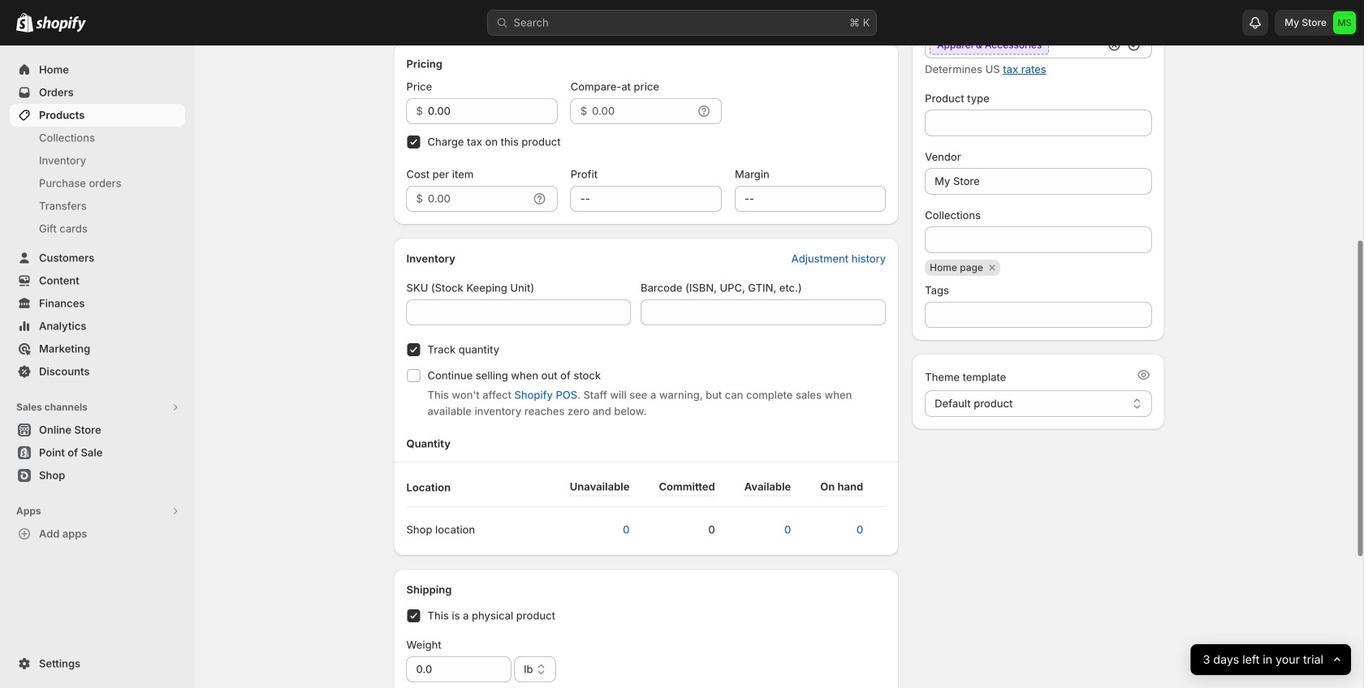 Task type: describe. For each thing, give the bounding box(es) containing it.
shopify image
[[16, 13, 33, 32]]

my store image
[[1333, 11, 1356, 34]]

shopify image
[[36, 16, 86, 32]]



Task type: vqa. For each thing, say whether or not it's contained in the screenshot.
Blog posts
no



Task type: locate. For each thing, give the bounding box(es) containing it.
None text field
[[925, 168, 1152, 194], [571, 186, 722, 212], [735, 186, 886, 212], [925, 168, 1152, 194], [571, 186, 722, 212], [735, 186, 886, 212]]

Apparel & Accessories text field
[[925, 32, 1103, 58]]

0.0 text field
[[406, 657, 511, 683]]

None text field
[[925, 110, 1152, 136], [925, 227, 1152, 253], [406, 300, 631, 326], [641, 300, 886, 326], [925, 110, 1152, 136], [925, 227, 1152, 253], [406, 300, 631, 326], [641, 300, 886, 326]]

  text field
[[428, 98, 558, 124], [592, 98, 693, 124], [428, 186, 528, 212]]



